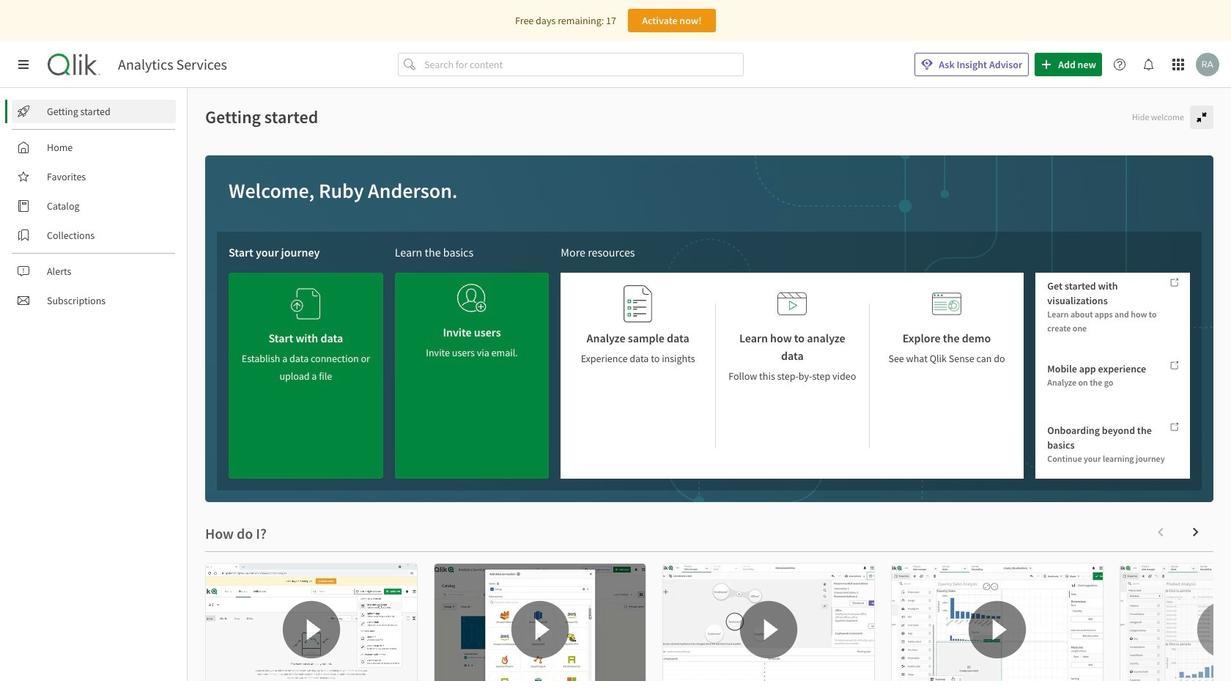 Task type: locate. For each thing, give the bounding box(es) containing it.
main content
[[188, 88, 1232, 681]]

how do i define data associations? image
[[664, 564, 875, 681]]

invite users image
[[458, 279, 487, 317]]

learn how to analyze data image
[[778, 284, 808, 323]]

how do i create an app? image
[[206, 564, 417, 681]]

navigation pane element
[[0, 94, 187, 318]]

hide welcome image
[[1197, 111, 1208, 123]]

analyze sample data image
[[624, 284, 653, 323]]

analytics services element
[[118, 56, 227, 73]]



Task type: vqa. For each thing, say whether or not it's contained in the screenshot.
Search for collections 'text box'
no



Task type: describe. For each thing, give the bounding box(es) containing it.
start with data image
[[291, 284, 321, 323]]

Search for content text field
[[422, 53, 744, 76]]

how do i load data into an app? image
[[435, 564, 646, 681]]

how do i create a visualization? image
[[892, 564, 1104, 681]]

ruby anderson image
[[1197, 53, 1220, 76]]

explore the demo image
[[933, 284, 962, 323]]

close sidebar menu image
[[18, 59, 29, 70]]



